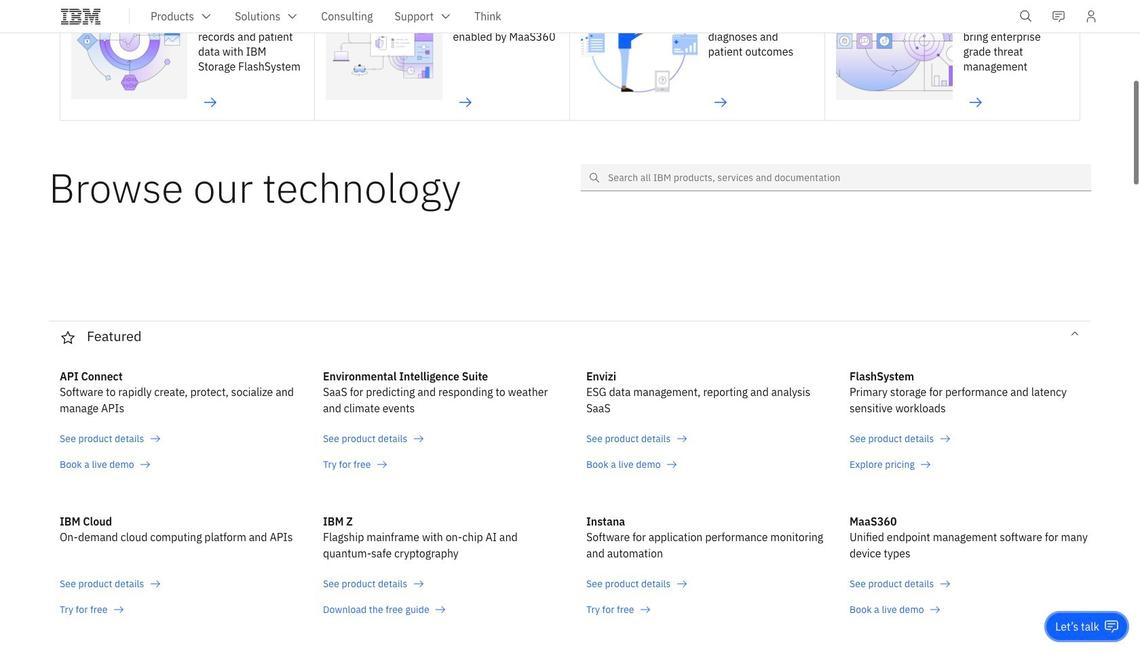 Task type: vqa. For each thing, say whether or not it's contained in the screenshot.
let's talk element
yes



Task type: locate. For each thing, give the bounding box(es) containing it.
let's talk element
[[1056, 620, 1100, 635]]



